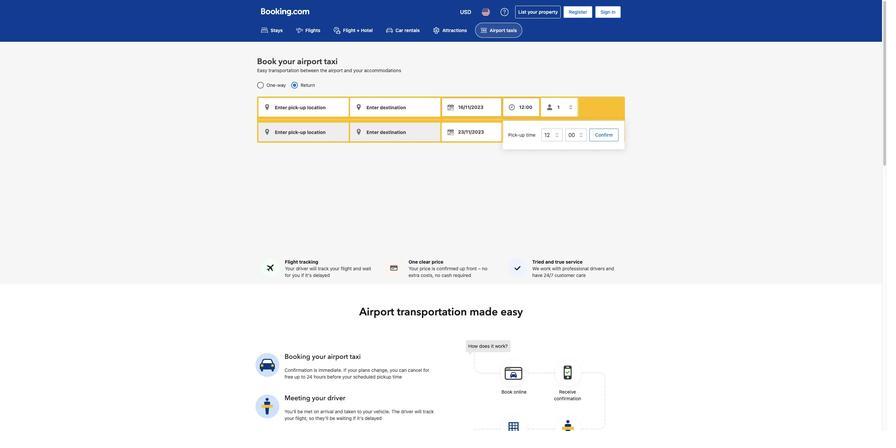 Task type: vqa. For each thing, say whether or not it's contained in the screenshot.
Cancellation
no



Task type: locate. For each thing, give the bounding box(es) containing it.
it's right waiting
[[357, 416, 364, 422]]

if
[[301, 273, 304, 279], [353, 416, 356, 422]]

before
[[327, 375, 341, 380]]

to left 24
[[301, 375, 306, 380]]

0 horizontal spatial transportation
[[269, 68, 299, 73]]

flight left +
[[343, 28, 356, 33]]

1 horizontal spatial for
[[424, 368, 430, 374]]

delayed inside flight tracking your driver will track your flight and wait for you if it's delayed
[[313, 273, 330, 279]]

delayed
[[313, 273, 330, 279], [365, 416, 382, 422]]

taxi inside book your airport taxi easy transportation between the airport and your accommodations
[[324, 56, 338, 67]]

1 vertical spatial flight
[[285, 259, 298, 265]]

0 vertical spatial no
[[482, 266, 488, 272]]

stays link
[[256, 23, 288, 38]]

is inside confirmation is immediate. if your plans change, you can cancel for free up to 24 hours before your scheduled pickup time
[[314, 368, 317, 374]]

0 horizontal spatial taxi
[[324, 56, 338, 67]]

track right "the"
[[423, 409, 434, 415]]

0 vertical spatial to
[[301, 375, 306, 380]]

0 vertical spatial for
[[285, 273, 291, 279]]

booking airport taxi image for booking your airport taxi
[[256, 354, 279, 377]]

1 vertical spatial if
[[353, 416, 356, 422]]

your up the way
[[279, 56, 295, 67]]

1 vertical spatial is
[[314, 368, 317, 374]]

0 horizontal spatial if
[[301, 273, 304, 279]]

0 vertical spatial will
[[310, 266, 317, 272]]

1 12:00 from the top
[[519, 104, 533, 110]]

taxi up the
[[324, 56, 338, 67]]

price
[[432, 259, 444, 265], [420, 266, 431, 272]]

1 your from the left
[[285, 266, 295, 272]]

taxi up plans
[[350, 353, 361, 362]]

made
[[470, 305, 498, 320]]

delayed inside the you'll be met on arrival and taken to your vehicle. the driver will track your flight, so they'll be waiting if it's delayed
[[365, 416, 382, 422]]

cancel
[[408, 368, 422, 374]]

1 horizontal spatial transportation
[[397, 305, 467, 320]]

2 12:00 button from the top
[[503, 123, 540, 142]]

change,
[[372, 368, 389, 374]]

the
[[320, 68, 327, 73]]

stays
[[271, 28, 283, 33]]

0 vertical spatial airport
[[490, 28, 506, 33]]

car
[[396, 28, 404, 33]]

flight left tracking at the bottom of page
[[285, 259, 298, 265]]

up inside confirmation is immediate. if your plans change, you can cancel for free up to 24 hours before your scheduled pickup time
[[295, 375, 300, 380]]

airport up between
[[297, 56, 322, 67]]

1 horizontal spatial be
[[330, 416, 335, 422]]

2 vertical spatial driver
[[401, 409, 414, 415]]

track inside flight tracking your driver will track your flight and wait for you if it's delayed
[[318, 266, 329, 272]]

0 horizontal spatial price
[[420, 266, 431, 272]]

car rentals link
[[381, 23, 425, 38]]

flight tracking your driver will track your flight and wait for you if it's delayed
[[285, 259, 371, 279]]

1 vertical spatial to
[[358, 409, 362, 415]]

if inside the you'll be met on arrival and taken to your vehicle. the driver will track your flight, so they'll be waiting if it's delayed
[[353, 416, 356, 422]]

1 vertical spatial up
[[460, 266, 466, 272]]

1 vertical spatial price
[[420, 266, 431, 272]]

be
[[298, 409, 303, 415], [330, 416, 335, 422]]

0 horizontal spatial it's
[[305, 273, 312, 279]]

no right –
[[482, 266, 488, 272]]

1 vertical spatial track
[[423, 409, 434, 415]]

is up costs,
[[432, 266, 436, 272]]

you down tracking at the bottom of page
[[292, 273, 300, 279]]

0 horizontal spatial for
[[285, 273, 291, 279]]

hours
[[314, 375, 326, 380]]

1 horizontal spatial delayed
[[365, 416, 382, 422]]

0 horizontal spatial driver
[[296, 266, 309, 272]]

1 vertical spatial driver
[[328, 394, 346, 403]]

0 horizontal spatial delayed
[[313, 273, 330, 279]]

your
[[285, 266, 295, 272], [409, 266, 419, 272]]

23/11/2023 button
[[442, 123, 502, 142]]

your right if
[[348, 368, 357, 374]]

search button
[[579, 123, 624, 142]]

0 horizontal spatial you
[[292, 273, 300, 279]]

easy
[[257, 68, 267, 73]]

0 horizontal spatial track
[[318, 266, 329, 272]]

0 horizontal spatial time
[[393, 375, 402, 380]]

1 horizontal spatial driver
[[328, 394, 346, 403]]

taxi for booking
[[350, 353, 361, 362]]

1 horizontal spatial if
[[353, 416, 356, 422]]

1 horizontal spatial you
[[390, 368, 398, 374]]

they'll
[[316, 416, 329, 422]]

register
[[569, 9, 588, 15]]

1 vertical spatial taxi
[[350, 353, 361, 362]]

airport for booking
[[328, 353, 348, 362]]

scheduled
[[353, 375, 376, 380]]

0 vertical spatial flight
[[343, 28, 356, 33]]

book online
[[502, 390, 527, 395]]

1 horizontal spatial up
[[460, 266, 466, 272]]

for inside flight tracking your driver will track your flight and wait for you if it's delayed
[[285, 273, 291, 279]]

0 horizontal spatial is
[[314, 368, 317, 374]]

be up flight, in the bottom left of the page
[[298, 409, 303, 415]]

2 12:00 from the top
[[519, 129, 533, 135]]

book for online
[[502, 390, 513, 395]]

one-way
[[267, 82, 286, 88]]

1 horizontal spatial book
[[502, 390, 513, 395]]

1 vertical spatial will
[[415, 409, 422, 415]]

in
[[612, 9, 616, 15]]

1 vertical spatial you
[[390, 368, 398, 374]]

service
[[566, 259, 583, 265]]

0 vertical spatial you
[[292, 273, 300, 279]]

to inside confirmation is immediate. if your plans change, you can cancel for free up to 24 hours before your scheduled pickup time
[[301, 375, 306, 380]]

your right list
[[528, 9, 538, 15]]

price down clear
[[420, 266, 431, 272]]

meeting
[[285, 394, 311, 403]]

your
[[528, 9, 538, 15], [279, 56, 295, 67], [354, 68, 363, 73], [330, 266, 340, 272], [312, 353, 326, 362], [348, 368, 357, 374], [343, 375, 352, 380], [312, 394, 326, 403], [363, 409, 373, 415], [285, 416, 294, 422]]

sign in
[[601, 9, 616, 15]]

driver inside the you'll be met on arrival and taken to your vehicle. the driver will track your flight, so they'll be waiting if it's delayed
[[401, 409, 414, 415]]

0 vertical spatial 12:00
[[519, 104, 533, 110]]

you inside flight tracking your driver will track your flight and wait for you if it's delayed
[[292, 273, 300, 279]]

price up the confirmed
[[432, 259, 444, 265]]

airport for airport taxis
[[490, 28, 506, 33]]

your inside "link"
[[528, 9, 538, 15]]

sign
[[601, 9, 611, 15]]

taxi for book
[[324, 56, 338, 67]]

and right the
[[344, 68, 352, 73]]

1 horizontal spatial will
[[415, 409, 422, 415]]

1 horizontal spatial no
[[482, 266, 488, 272]]

0 horizontal spatial up
[[295, 375, 300, 380]]

will down tracking at the bottom of page
[[310, 266, 317, 272]]

0 horizontal spatial book
[[257, 56, 277, 67]]

0 horizontal spatial flight
[[285, 259, 298, 265]]

time inside confirmation is immediate. if your plans change, you can cancel for free up to 24 hours before your scheduled pickup time
[[393, 375, 402, 380]]

it's inside flight tracking your driver will track your flight and wait for you if it's delayed
[[305, 273, 312, 279]]

confirmed
[[437, 266, 459, 272]]

it's down tracking at the bottom of page
[[305, 273, 312, 279]]

2 horizontal spatial driver
[[401, 409, 414, 415]]

delayed down tracking at the bottom of page
[[313, 273, 330, 279]]

0 vertical spatial transportation
[[269, 68, 299, 73]]

2 vertical spatial airport
[[328, 353, 348, 362]]

track
[[318, 266, 329, 272], [423, 409, 434, 415]]

tracking
[[299, 259, 319, 265]]

0 vertical spatial 12:00 button
[[503, 98, 540, 117]]

one clear price your price is confirmed up front – no extra costs, no cash required
[[409, 259, 488, 279]]

online
[[514, 390, 527, 395]]

car rentals
[[396, 28, 420, 33]]

1 horizontal spatial airport
[[490, 28, 506, 33]]

you'll be met on arrival and taken to your vehicle. the driver will track your flight, so they'll be waiting if it's delayed
[[285, 409, 434, 422]]

your left vehicle.
[[363, 409, 373, 415]]

and
[[344, 68, 352, 73], [546, 259, 554, 265], [353, 266, 361, 272], [606, 266, 614, 272], [335, 409, 343, 415]]

2 your from the left
[[409, 266, 419, 272]]

so
[[309, 416, 314, 422]]

one
[[409, 259, 418, 265]]

airport up if
[[328, 353, 348, 362]]

1 vertical spatial no
[[435, 273, 441, 279]]

1 horizontal spatial flight
[[343, 28, 356, 33]]

your left accommodations
[[354, 68, 363, 73]]

0 vertical spatial track
[[318, 266, 329, 272]]

1 12:00 button from the top
[[503, 98, 540, 117]]

1 vertical spatial transportation
[[397, 305, 467, 320]]

booking airport taxi image
[[466, 341, 606, 432], [256, 354, 279, 377], [256, 395, 279, 419]]

1 vertical spatial for
[[424, 368, 430, 374]]

no left cash
[[435, 273, 441, 279]]

driver down tracking at the bottom of page
[[296, 266, 309, 272]]

1 horizontal spatial it's
[[357, 416, 364, 422]]

0 horizontal spatial airport
[[359, 305, 395, 320]]

book up 'easy' in the top left of the page
[[257, 56, 277, 67]]

and left wait in the left bottom of the page
[[353, 266, 361, 272]]

to
[[301, 375, 306, 380], [358, 409, 362, 415]]

1 horizontal spatial track
[[423, 409, 434, 415]]

24/7
[[544, 273, 554, 279]]

driver
[[296, 266, 309, 272], [328, 394, 346, 403], [401, 409, 414, 415]]

12:00 button for 16/11/2023
[[503, 98, 540, 117]]

for inside confirmation is immediate. if your plans change, you can cancel for free up to 24 hours before your scheduled pickup time
[[424, 368, 430, 374]]

delayed down vehicle.
[[365, 416, 382, 422]]

the
[[392, 409, 400, 415]]

12:00 button for 23/11/2023
[[503, 123, 540, 142]]

1 horizontal spatial is
[[432, 266, 436, 272]]

flight for flight tracking your driver will track your flight and wait for you if it's delayed
[[285, 259, 298, 265]]

1 vertical spatial it's
[[357, 416, 364, 422]]

0 vertical spatial if
[[301, 273, 304, 279]]

be down the arrival
[[330, 416, 335, 422]]

0 vertical spatial time
[[526, 132, 536, 138]]

you left can
[[390, 368, 398, 374]]

Enter pick-up location text field
[[259, 98, 349, 117]]

0 horizontal spatial your
[[285, 266, 295, 272]]

required
[[453, 273, 471, 279]]

flight,
[[296, 416, 308, 422]]

0 horizontal spatial to
[[301, 375, 306, 380]]

flight inside flight tracking your driver will track your flight and wait for you if it's delayed
[[285, 259, 298, 265]]

0 vertical spatial book
[[257, 56, 277, 67]]

1 horizontal spatial to
[[358, 409, 362, 415]]

easy
[[501, 305, 523, 320]]

12:00 button
[[503, 98, 540, 117], [503, 123, 540, 142]]

is up hours
[[314, 368, 317, 374]]

2 vertical spatial up
[[295, 375, 300, 380]]

flight
[[343, 28, 356, 33], [285, 259, 298, 265]]

1 vertical spatial time
[[393, 375, 402, 380]]

for for confirmation is immediate. if your plans change, you can cancel for free up to 24 hours before your scheduled pickup time
[[424, 368, 430, 374]]

driver right "the"
[[401, 409, 414, 415]]

12:00
[[519, 104, 533, 110], [519, 129, 533, 135]]

1 horizontal spatial your
[[409, 266, 419, 272]]

0 horizontal spatial will
[[310, 266, 317, 272]]

airport right the
[[329, 68, 343, 73]]

1 vertical spatial book
[[502, 390, 513, 395]]

driver up the arrival
[[328, 394, 346, 403]]

airport transportation made easy
[[359, 305, 523, 320]]

your left flight
[[330, 266, 340, 272]]

0 vertical spatial price
[[432, 259, 444, 265]]

flight inside flight + hotel link
[[343, 28, 356, 33]]

customer
[[555, 273, 575, 279]]

how does it work?
[[469, 344, 508, 349]]

if down tracking at the bottom of page
[[301, 273, 304, 279]]

airport for book
[[297, 56, 322, 67]]

will
[[310, 266, 317, 272], [415, 409, 422, 415]]

1 horizontal spatial taxi
[[350, 353, 361, 362]]

will right "the"
[[415, 409, 422, 415]]

care
[[577, 273, 586, 279]]

with
[[553, 266, 562, 272]]

taken
[[344, 409, 356, 415]]

your inside one clear price your price is confirmed up front – no extra costs, no cash required
[[409, 266, 419, 272]]

and up work
[[546, 259, 554, 265]]

0 vertical spatial driver
[[296, 266, 309, 272]]

0 horizontal spatial no
[[435, 273, 441, 279]]

flights
[[306, 28, 321, 33]]

time down can
[[393, 375, 402, 380]]

1 vertical spatial 12:00 button
[[503, 123, 540, 142]]

0 vertical spatial up
[[520, 132, 525, 138]]

0 vertical spatial be
[[298, 409, 303, 415]]

clear
[[419, 259, 431, 265]]

for
[[285, 273, 291, 279], [424, 368, 430, 374]]

and up waiting
[[335, 409, 343, 415]]

1 vertical spatial airport
[[359, 305, 395, 320]]

1 vertical spatial 12:00
[[519, 129, 533, 135]]

booking your airport taxi
[[285, 353, 361, 362]]

if
[[344, 368, 347, 374]]

time right pick-
[[526, 132, 536, 138]]

is
[[432, 266, 436, 272], [314, 368, 317, 374]]

0 vertical spatial airport
[[297, 56, 322, 67]]

0 vertical spatial taxi
[[324, 56, 338, 67]]

your up immediate.
[[312, 353, 326, 362]]

your down you'll at the bottom left of page
[[285, 416, 294, 422]]

track down tracking at the bottom of page
[[318, 266, 329, 272]]

if down taken
[[353, 416, 356, 422]]

0 vertical spatial is
[[432, 266, 436, 272]]

1 horizontal spatial time
[[526, 132, 536, 138]]

book inside book your airport taxi easy transportation between the airport and your accommodations
[[257, 56, 277, 67]]

book left online
[[502, 390, 513, 395]]

0 vertical spatial it's
[[305, 273, 312, 279]]

0 vertical spatial delayed
[[313, 273, 330, 279]]

1 vertical spatial delayed
[[365, 416, 382, 422]]

to right taken
[[358, 409, 362, 415]]



Task type: describe. For each thing, give the bounding box(es) containing it.
taxis
[[507, 28, 517, 33]]

track inside the you'll be met on arrival and taken to your vehicle. the driver will track your flight, so they'll be waiting if it's delayed
[[423, 409, 434, 415]]

airport for airport transportation made easy
[[359, 305, 395, 320]]

tried
[[533, 259, 544, 265]]

your inside flight tracking your driver will track your flight and wait for you if it's delayed
[[330, 266, 340, 272]]

attractions
[[443, 28, 467, 33]]

immediate.
[[319, 368, 343, 374]]

flight + hotel link
[[329, 23, 378, 38]]

booking
[[285, 353, 311, 362]]

if inside flight tracking your driver will track your flight and wait for you if it's delayed
[[301, 273, 304, 279]]

cash
[[442, 273, 452, 279]]

wait
[[363, 266, 371, 272]]

receive
[[560, 390, 576, 395]]

we
[[533, 266, 540, 272]]

confirm button
[[590, 129, 619, 142]]

pick-
[[508, 132, 520, 138]]

one-
[[267, 82, 278, 88]]

search
[[593, 130, 611, 136]]

you inside confirmation is immediate. if your plans change, you can cancel for free up to 24 hours before your scheduled pickup time
[[390, 368, 398, 374]]

1 vertical spatial airport
[[329, 68, 343, 73]]

met
[[304, 409, 313, 415]]

how
[[469, 344, 478, 349]]

free
[[285, 375, 293, 380]]

flight
[[341, 266, 352, 272]]

pick-up time
[[508, 132, 536, 138]]

can
[[399, 368, 407, 374]]

meeting your driver
[[285, 394, 346, 403]]

and inside flight tracking your driver will track your flight and wait for you if it's delayed
[[353, 266, 361, 272]]

tried and true service we work with professional drivers and have 24/7 customer care
[[533, 259, 614, 279]]

confirmation
[[554, 396, 582, 402]]

–
[[478, 266, 481, 272]]

true
[[555, 259, 565, 265]]

driver inside flight tracking your driver will track your flight and wait for you if it's delayed
[[296, 266, 309, 272]]

usd
[[460, 9, 472, 15]]

book your airport taxi easy transportation between the airport and your accommodations
[[257, 56, 401, 73]]

flight + hotel
[[343, 28, 373, 33]]

costs,
[[421, 273, 434, 279]]

does
[[479, 344, 490, 349]]

to inside the you'll be met on arrival and taken to your vehicle. the driver will track your flight, so they'll be waiting if it's delayed
[[358, 409, 362, 415]]

have
[[533, 273, 543, 279]]

1 vertical spatial be
[[330, 416, 335, 422]]

you'll
[[285, 409, 296, 415]]

16/11/2023
[[458, 104, 484, 110]]

pickup
[[377, 375, 392, 380]]

sign in link
[[596, 6, 621, 18]]

24
[[307, 375, 313, 380]]

booking.com online hotel reservations image
[[261, 8, 309, 16]]

your down if
[[343, 375, 352, 380]]

for for flight tracking your driver will track your flight and wait for you if it's delayed
[[285, 273, 291, 279]]

it
[[491, 344, 494, 349]]

confirmation is immediate. if your plans change, you can cancel for free up to 24 hours before your scheduled pickup time
[[285, 368, 430, 380]]

confirm
[[595, 132, 613, 138]]

is inside one clear price your price is confirmed up front – no extra costs, no cash required
[[432, 266, 436, 272]]

16/11/2023 button
[[442, 98, 502, 117]]

+
[[357, 28, 360, 33]]

drivers
[[590, 266, 605, 272]]

it's inside the you'll be met on arrival and taken to your vehicle. the driver will track your flight, so they'll be waiting if it's delayed
[[357, 416, 364, 422]]

and right drivers
[[606, 266, 614, 272]]

book for your
[[257, 56, 277, 67]]

arrival
[[321, 409, 334, 415]]

waiting
[[337, 416, 352, 422]]

23/11/2023
[[458, 129, 484, 135]]

property
[[539, 9, 558, 15]]

12:00 for 23/11/2023
[[519, 129, 533, 135]]

up inside one clear price your price is confirmed up front – no extra costs, no cash required
[[460, 266, 466, 272]]

airport taxis
[[490, 28, 517, 33]]

receive confirmation
[[554, 390, 582, 402]]

rentals
[[405, 28, 420, 33]]

12:00 for 16/11/2023
[[519, 104, 533, 110]]

front
[[467, 266, 477, 272]]

hotel
[[361, 28, 373, 33]]

0 horizontal spatial be
[[298, 409, 303, 415]]

transportation inside book your airport taxi easy transportation between the airport and your accommodations
[[269, 68, 299, 73]]

way
[[278, 82, 286, 88]]

work
[[541, 266, 551, 272]]

vehicle.
[[374, 409, 390, 415]]

list
[[519, 9, 527, 15]]

2 horizontal spatial up
[[520, 132, 525, 138]]

return
[[301, 82, 315, 88]]

accommodations
[[364, 68, 401, 73]]

will inside flight tracking your driver will track your flight and wait for you if it's delayed
[[310, 266, 317, 272]]

flight for flight + hotel
[[343, 28, 356, 33]]

and inside book your airport taxi easy transportation between the airport and your accommodations
[[344, 68, 352, 73]]

usd button
[[456, 4, 476, 20]]

register link
[[564, 6, 593, 18]]

work?
[[495, 344, 508, 349]]

professional
[[563, 266, 589, 272]]

1 horizontal spatial price
[[432, 259, 444, 265]]

your inside flight tracking your driver will track your flight and wait for you if it's delayed
[[285, 266, 295, 272]]

between
[[301, 68, 319, 73]]

flights link
[[291, 23, 326, 38]]

will inside the you'll be met on arrival and taken to your vehicle. the driver will track your flight, so they'll be waiting if it's delayed
[[415, 409, 422, 415]]

list your property link
[[516, 6, 561, 18]]

extra
[[409, 273, 420, 279]]

booking airport taxi image for meeting your driver
[[256, 395, 279, 419]]

and inside the you'll be met on arrival and taken to your vehicle. the driver will track your flight, so they'll be waiting if it's delayed
[[335, 409, 343, 415]]

plans
[[359, 368, 370, 374]]

your up on
[[312, 394, 326, 403]]

on
[[314, 409, 319, 415]]

Enter destination text field
[[350, 98, 441, 117]]



